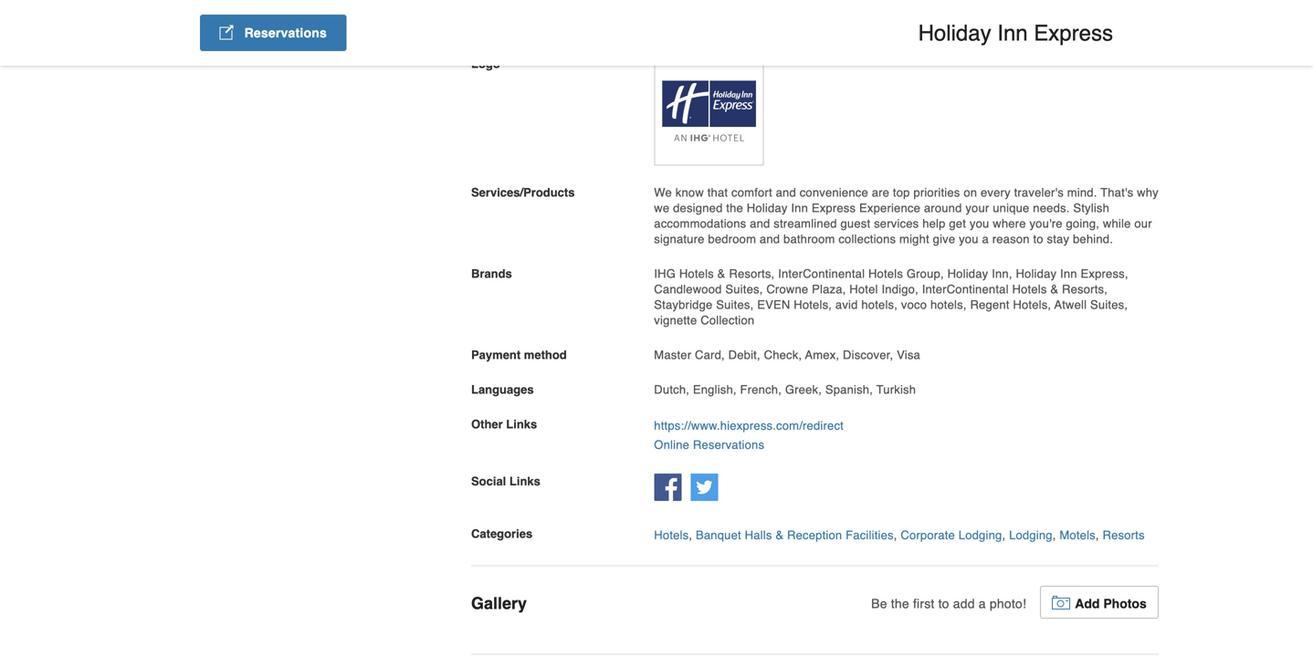 Task type: describe. For each thing, give the bounding box(es) containing it.
https://www.hiexpress.com/redirect
[[654, 419, 844, 433]]

corporate
[[901, 529, 956, 543]]

on
[[964, 186, 978, 200]]

1 horizontal spatial inn
[[998, 20, 1029, 45]]

going,
[[1067, 217, 1100, 231]]

express,
[[1081, 267, 1129, 281]]

regent
[[971, 298, 1010, 312]]

be the first to add a photo!
[[872, 597, 1027, 612]]

staybridge
[[654, 298, 713, 312]]

master
[[654, 349, 692, 362]]

designed
[[674, 202, 723, 215]]

atwell
[[1055, 298, 1088, 312]]

needs.
[[1034, 202, 1070, 215]]

reservations inside 'link'
[[245, 26, 327, 40]]

check,
[[764, 349, 802, 362]]

we know that comfort and convenience are top priorities on every traveler's mind. that's why we designed the holiday inn express experience around your unique needs. stylish accommodations and streamlined guest services help get you where you're going, while our signature bedroom and bathroom collections might give you a reason to stay behind.
[[654, 186, 1159, 246]]

services/products
[[471, 186, 575, 200]]

avid
[[836, 298, 858, 312]]

hotels up candlewood
[[680, 267, 714, 281]]

accommodations
[[654, 217, 747, 231]]

dutch, english, french, greek, spanish, turkish
[[654, 383, 917, 397]]

languages
[[471, 383, 534, 397]]

might
[[900, 233, 930, 246]]

photos
[[1104, 597, 1147, 612]]

why
[[1138, 186, 1159, 200]]

where
[[993, 217, 1027, 231]]

greek,
[[786, 383, 822, 397]]

express inside the we know that comfort and convenience are top priorities on every traveler's mind. that's why we designed the holiday inn express experience around your unique needs. stylish accommodations and streamlined guest services help get you where you're going, while our signature bedroom and bathroom collections might give you a reason to stay behind.
[[812, 202, 856, 215]]

top
[[894, 186, 911, 200]]

debit,
[[729, 349, 761, 362]]

resorts link
[[1103, 529, 1146, 543]]

online
[[654, 438, 690, 452]]

reason
[[993, 233, 1030, 246]]

candlewood
[[654, 283, 722, 297]]

hotels , banquet halls & reception facilities , corporate lodging , lodging , motels , resorts
[[654, 529, 1146, 543]]

banquet halls & reception facilities link
[[696, 529, 894, 543]]

0 vertical spatial &
[[718, 267, 726, 281]]

holiday inside the we know that comfort and convenience are top priorities on every traveler's mind. that's why we designed the holiday inn express experience around your unique needs. stylish accommodations and streamlined guest services help get you where you're going, while our signature bedroom and bathroom collections might give you a reason to stay behind.
[[747, 202, 788, 215]]

your
[[966, 202, 990, 215]]

we
[[654, 186, 672, 200]]

comfort
[[732, 186, 773, 200]]

discover,
[[843, 349, 894, 362]]

guest
[[841, 217, 871, 231]]

method
[[524, 349, 567, 362]]

streamlined
[[774, 217, 838, 231]]

crowne
[[767, 283, 809, 297]]

other
[[471, 418, 503, 432]]

reservations inside https://www.hiexpress.com/redirect online reservations
[[693, 438, 765, 452]]

motels
[[1060, 529, 1096, 543]]

behind.
[[1074, 233, 1114, 246]]

2 , from the left
[[894, 529, 898, 543]]

1 vertical spatial to
[[939, 597, 950, 612]]

hotel
[[850, 283, 879, 297]]

1 vertical spatial a
[[979, 597, 987, 612]]

know
[[676, 186, 704, 200]]

add
[[954, 597, 976, 612]]

https://www.hiexpress.com/redirect link
[[654, 419, 844, 433]]

add photos link
[[1041, 587, 1160, 619]]

add photos
[[1076, 597, 1147, 612]]

our
[[1135, 217, 1153, 231]]

services
[[875, 217, 920, 231]]

reservations link
[[200, 15, 347, 51]]

inn inside ihg hotels & resorts, intercontinental hotels group, holiday inn, holiday inn express, candlewood suites, crowne plaza, hotel indigo, intercontinental hotels & resorts, staybridge suites, even hotels, avid hotels, voco hotels, regent hotels, atwell suites, vignette collection
[[1061, 267, 1078, 281]]

photo!
[[990, 597, 1027, 612]]

first
[[914, 597, 935, 612]]

be
[[872, 597, 888, 612]]

logo
[[471, 57, 501, 71]]

halls
[[745, 529, 773, 543]]

card,
[[695, 349, 725, 362]]

ihg
[[654, 267, 676, 281]]

0 horizontal spatial resorts,
[[729, 267, 775, 281]]

give
[[934, 233, 956, 246]]

we
[[654, 202, 670, 215]]

you're
[[1030, 217, 1063, 231]]

voco
[[902, 298, 928, 312]]

payment method
[[471, 349, 567, 362]]

while
[[1104, 217, 1132, 231]]

resorts
[[1103, 529, 1146, 543]]

1 lodging from the left
[[959, 529, 1003, 543]]

facilities
[[846, 529, 894, 543]]

5 , from the left
[[1096, 529, 1100, 543]]

social links
[[471, 475, 541, 489]]

https://www.hiexpress.com/redirect online reservations
[[654, 419, 844, 452]]

to inside the we know that comfort and convenience are top priorities on every traveler's mind. that's why we designed the holiday inn express experience around your unique needs. stylish accommodations and streamlined guest services help get you where you're going, while our signature bedroom and bathroom collections might give you a reason to stay behind.
[[1034, 233, 1044, 246]]

suites, up even
[[726, 283, 763, 297]]

help
[[923, 217, 946, 231]]

group,
[[907, 267, 945, 281]]

categories
[[471, 528, 533, 541]]

vignette
[[654, 314, 698, 328]]



Task type: vqa. For each thing, say whether or not it's contained in the screenshot.
4
no



Task type: locate. For each thing, give the bounding box(es) containing it.
0 horizontal spatial to
[[939, 597, 950, 612]]

a inside the we know that comfort and convenience are top priorities on every traveler's mind. that's why we designed the holiday inn express experience around your unique needs. stylish accommodations and streamlined guest services help get you where you're going, while our signature bedroom and bathroom collections might give you a reason to stay behind.
[[983, 233, 989, 246]]

2 vertical spatial &
[[776, 529, 784, 543]]

the
[[727, 202, 744, 215], [892, 597, 910, 612]]

0 horizontal spatial express
[[812, 202, 856, 215]]

, left banquet
[[689, 529, 693, 543]]

0 horizontal spatial reservations
[[245, 26, 327, 40]]

hotels up indigo,
[[869, 267, 904, 281]]

hotels, down hotel
[[862, 298, 898, 312]]

turkish
[[877, 383, 917, 397]]

that's
[[1101, 186, 1134, 200]]

2 horizontal spatial &
[[1051, 283, 1059, 297]]

collections
[[839, 233, 897, 246]]

dutch,
[[654, 383, 690, 397]]

online reservations link
[[654, 438, 765, 452]]

2 horizontal spatial inn
[[1061, 267, 1078, 281]]

holiday inn express
[[919, 20, 1114, 45]]

traveler's
[[1015, 186, 1064, 200]]

motels link
[[1060, 529, 1096, 543]]

hotels, down plaza,
[[794, 298, 832, 312]]

0 vertical spatial a
[[983, 233, 989, 246]]

1 vertical spatial the
[[892, 597, 910, 612]]

a right "add"
[[979, 597, 987, 612]]

payment
[[471, 349, 521, 362]]

inn,
[[992, 267, 1013, 281]]

links for other links
[[506, 418, 537, 432]]

a left reason
[[983, 233, 989, 246]]

links right social at the bottom of page
[[510, 475, 541, 489]]

2 vertical spatial and
[[760, 233, 781, 246]]

and
[[776, 186, 797, 200], [750, 217, 771, 231], [760, 233, 781, 246]]

1 horizontal spatial intercontinental
[[923, 283, 1009, 297]]

hotels, left atwell
[[1014, 298, 1052, 312]]

visa
[[897, 349, 921, 362]]

that
[[708, 186, 728, 200]]

0 vertical spatial inn
[[998, 20, 1029, 45]]

2 lodging from the left
[[1010, 529, 1053, 543]]

social
[[471, 475, 506, 489]]

are
[[872, 186, 890, 200]]

0 horizontal spatial &
[[718, 267, 726, 281]]

1 vertical spatial and
[[750, 217, 771, 231]]

1 , from the left
[[689, 529, 693, 543]]

lodging left the motels link
[[1010, 529, 1053, 543]]

bedroom
[[708, 233, 757, 246]]

around
[[925, 202, 963, 215]]

1 horizontal spatial reservations
[[693, 438, 765, 452]]

, left "motels" at the bottom right of page
[[1053, 529, 1057, 543]]

experience
[[860, 202, 921, 215]]

you down your
[[970, 217, 990, 231]]

2 vertical spatial inn
[[1061, 267, 1078, 281]]

1 horizontal spatial the
[[892, 597, 910, 612]]

0 horizontal spatial inn
[[792, 202, 809, 215]]

the inside the we know that comfort and convenience are top priorities on every traveler's mind. that's why we designed the holiday inn express experience around your unique needs. stylish accommodations and streamlined guest services help get you where you're going, while our signature bedroom and bathroom collections might give you a reason to stay behind.
[[727, 202, 744, 215]]

signature
[[654, 233, 705, 246]]

hotels,
[[862, 298, 898, 312], [931, 298, 967, 312]]

0 horizontal spatial hotels,
[[794, 298, 832, 312]]

stylish
[[1074, 202, 1110, 215]]

& down 'bedroom'
[[718, 267, 726, 281]]

links right other
[[506, 418, 537, 432]]

corporate lodging link
[[901, 529, 1003, 543]]

1 vertical spatial resorts,
[[1063, 283, 1108, 297]]

1 vertical spatial &
[[1051, 283, 1059, 297]]

plaza,
[[812, 283, 847, 297]]

0 horizontal spatial intercontinental
[[779, 267, 865, 281]]

intercontinental up plaza,
[[779, 267, 865, 281]]

intercontinental up regent
[[923, 283, 1009, 297]]

reception
[[788, 529, 843, 543]]

hotels
[[680, 267, 714, 281], [869, 267, 904, 281], [1013, 283, 1048, 297], [654, 529, 689, 543]]

1 vertical spatial intercontinental
[[923, 283, 1009, 297]]

1 vertical spatial reservations
[[693, 438, 765, 452]]

amex,
[[806, 349, 840, 362]]

suites, down express,
[[1091, 298, 1129, 312]]

suites,
[[726, 283, 763, 297], [717, 298, 754, 312], [1091, 298, 1129, 312]]

gallery
[[471, 595, 527, 614]]

links for social links
[[510, 475, 541, 489]]

every
[[981, 186, 1011, 200]]

hotels, right voco
[[931, 298, 967, 312]]

4 , from the left
[[1053, 529, 1057, 543]]

1 horizontal spatial resorts,
[[1063, 283, 1108, 297]]

0 vertical spatial you
[[970, 217, 990, 231]]

to
[[1034, 233, 1044, 246], [939, 597, 950, 612]]

indigo,
[[882, 283, 919, 297]]

you
[[970, 217, 990, 231], [960, 233, 979, 246]]

& right 'halls'
[[776, 529, 784, 543]]

0 vertical spatial reservations
[[245, 26, 327, 40]]

hotels down inn,
[[1013, 283, 1048, 297]]

english,
[[693, 383, 737, 397]]

0 vertical spatial express
[[1035, 20, 1114, 45]]

0 vertical spatial resorts,
[[729, 267, 775, 281]]

suites, up the "collection"
[[717, 298, 754, 312]]

the down that
[[727, 202, 744, 215]]

0 horizontal spatial lodging
[[959, 529, 1003, 543]]

2 hotels, from the left
[[1014, 298, 1052, 312]]

priorities
[[914, 186, 961, 200]]

stay
[[1048, 233, 1070, 246]]

1 vertical spatial inn
[[792, 202, 809, 215]]

inn inside the we know that comfort and convenience are top priorities on every traveler's mind. that's why we designed the holiday inn express experience around your unique needs. stylish accommodations and streamlined guest services help get you where you're going, while our signature bedroom and bathroom collections might give you a reason to stay behind.
[[792, 202, 809, 215]]

0 horizontal spatial the
[[727, 202, 744, 215]]

hotels link
[[654, 529, 689, 543]]

1 hotels, from the left
[[862, 298, 898, 312]]

resorts, up atwell
[[1063, 283, 1108, 297]]

1 vertical spatial links
[[510, 475, 541, 489]]

2 hotels, from the left
[[931, 298, 967, 312]]

collection
[[701, 314, 755, 328]]

1 horizontal spatial &
[[776, 529, 784, 543]]

you down get
[[960, 233, 979, 246]]

1 vertical spatial you
[[960, 233, 979, 246]]

holiday
[[919, 20, 992, 45], [747, 202, 788, 215], [948, 267, 989, 281], [1016, 267, 1057, 281]]

to right first
[[939, 597, 950, 612]]

0 horizontal spatial hotels,
[[862, 298, 898, 312]]

a
[[983, 233, 989, 246], [979, 597, 987, 612]]

, left resorts
[[1096, 529, 1100, 543]]

3 , from the left
[[1003, 529, 1006, 543]]

1 horizontal spatial hotels,
[[1014, 298, 1052, 312]]

mind.
[[1068, 186, 1098, 200]]

hotels,
[[794, 298, 832, 312], [1014, 298, 1052, 312]]

lodging link
[[1010, 529, 1053, 543]]

get
[[950, 217, 967, 231]]

bathroom
[[784, 233, 836, 246]]

1 horizontal spatial express
[[1035, 20, 1114, 45]]

1 vertical spatial express
[[812, 202, 856, 215]]

, left corporate
[[894, 529, 898, 543]]

resorts, up even
[[729, 267, 775, 281]]

0 vertical spatial the
[[727, 202, 744, 215]]

and up 'bedroom'
[[750, 217, 771, 231]]

1 hotels, from the left
[[794, 298, 832, 312]]

hotels left banquet
[[654, 529, 689, 543]]

0 vertical spatial intercontinental
[[779, 267, 865, 281]]

other links
[[471, 418, 537, 432]]

intercontinental
[[779, 267, 865, 281], [923, 283, 1009, 297]]

lodging
[[959, 529, 1003, 543], [1010, 529, 1053, 543]]

convenience
[[800, 186, 869, 200]]

1 horizontal spatial to
[[1034, 233, 1044, 246]]

0 vertical spatial links
[[506, 418, 537, 432]]

,
[[689, 529, 693, 543], [894, 529, 898, 543], [1003, 529, 1006, 543], [1053, 529, 1057, 543], [1096, 529, 1100, 543]]

the right be
[[892, 597, 910, 612]]

0 vertical spatial to
[[1034, 233, 1044, 246]]

to down you're
[[1034, 233, 1044, 246]]

and right comfort
[[776, 186, 797, 200]]

, left 'lodging' link
[[1003, 529, 1006, 543]]

& up atwell
[[1051, 283, 1059, 297]]

banquet
[[696, 529, 742, 543]]

even
[[758, 298, 791, 312]]

add
[[1076, 597, 1101, 612]]

lodging left 'lodging' link
[[959, 529, 1003, 543]]

and right 'bedroom'
[[760, 233, 781, 246]]

1 horizontal spatial lodging
[[1010, 529, 1053, 543]]

0 vertical spatial and
[[776, 186, 797, 200]]

master card, debit, check, amex, discover, visa
[[654, 349, 921, 362]]

1 horizontal spatial hotels,
[[931, 298, 967, 312]]



